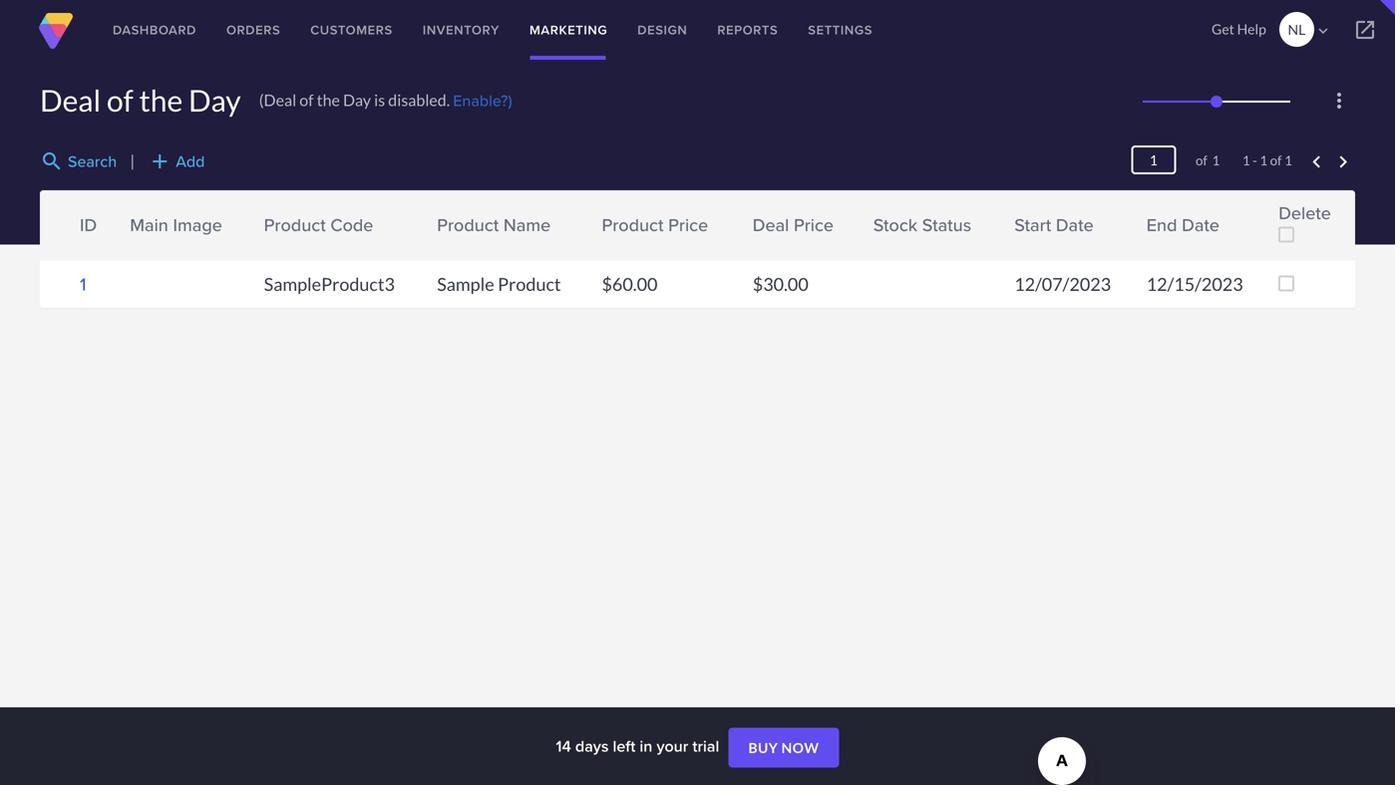 Task type: vqa. For each thing, say whether or not it's contained in the screenshot.
leftmost First
no



Task type: describe. For each thing, give the bounding box(es) containing it.
 for end date
[[1132, 212, 1150, 230]]

dashboard
[[113, 20, 196, 39]]

  product code
[[250, 212, 373, 241]]

of inside (deal of the day is disabled. enable?)
[[299, 90, 314, 109]]

help
[[1237, 20, 1266, 37]]

days
[[575, 735, 609, 758]]

 link for stock status
[[858, 212, 878, 230]]

$30.00
[[753, 273, 809, 295]]

 link for end date
[[1131, 223, 1151, 241]]

 link for product name
[[422, 223, 442, 241]]

id
[[80, 212, 97, 238]]

 for stock status
[[859, 212, 877, 230]]

 link for product code
[[249, 212, 269, 230]]

buy now
[[748, 740, 819, 757]]






id element
[[40, 190, 120, 260]]

stock
[[873, 212, 917, 238]]

 for product name
[[423, 223, 441, 241]]

reports
[[717, 20, 778, 39]]

|
[[130, 151, 135, 171]]

 link for start date
[[999, 223, 1019, 241]]

1 link
[[80, 271, 86, 297]]

 for product price
[[588, 223, 606, 241]]

end date link
[[1146, 212, 1220, 238]]

main
[[130, 212, 168, 238]]

 for end date
[[1132, 223, 1150, 241]]

14
[[556, 735, 571, 758]]

 link for product name
[[422, 212, 442, 230]]

code
[[330, 212, 373, 238]]

(deal of the day is disabled. enable?)
[[259, 88, 512, 112]]

day for deal of the day
[[188, 82, 241, 118]]

of 1
[[1182, 153, 1220, 169]]

 for deal price
[[739, 212, 757, 230]]

 for product code
[[250, 223, 268, 241]]

 for product code
[[250, 212, 268, 230]]

(deal
[[259, 90, 296, 109]]

product for product price
[[602, 212, 664, 238]]

12/07/2023
[[1014, 273, 1111, 295]]

product for product code
[[264, 212, 326, 238]]

of right '-'
[[1270, 153, 1282, 169]]

more_vert button
[[1323, 85, 1355, 117]]






product code element
[[254, 190, 427, 260]]

get help
[[1212, 20, 1266, 37]]

of left '-'
[[1196, 153, 1207, 169]]

buy
[[748, 740, 778, 757]]

status
[[922, 212, 971, 238]]

product name link
[[437, 212, 551, 238]]

sample product
[[437, 273, 561, 295]]

inventory
[[423, 20, 500, 39]]

product price link
[[602, 212, 708, 238]]

customers
[[310, 20, 393, 39]]

day for (deal of the day is disabled. enable?)
[[343, 90, 371, 109]]

more_vert
[[1327, 89, 1351, 113]]

 link for product price
[[587, 212, 607, 230]]

product code link
[[264, 212, 373, 238]]

keyboard_arrow_left
[[1305, 150, 1329, 174]]

product down name
[[498, 273, 561, 295]]

14 days left in your trial
[[556, 735, 723, 758]]

disabled.
[[388, 90, 450, 109]]

0 vertical spatial deal
[[40, 82, 101, 118]]

get
[[1212, 20, 1234, 37]]

 for deal price
[[739, 223, 757, 241]]

buy now link
[[728, 729, 839, 768]]


[[1314, 22, 1332, 40]]

settings
[[808, 20, 873, 39]]

dashboard link
[[98, 0, 211, 60]]






start date element
[[1004, 190, 1136, 260]]

keyboard_arrow_left keyboard_arrow_right
[[1305, 150, 1355, 174]]

image
[[173, 212, 222, 238]]

the for deal
[[139, 82, 183, 118]]

  product name
[[423, 212, 551, 241]]


[[1353, 18, 1377, 42]]



Task type: locate. For each thing, give the bounding box(es) containing it.
the right the (deal
[[317, 90, 340, 109]]

  deal price
[[739, 212, 834, 241]]

4  link from the left
[[738, 212, 758, 230]]

day left the (deal
[[188, 82, 241, 118]]

 for start date
[[1000, 212, 1018, 230]]

date inside   end date
[[1182, 212, 1220, 238]]

 inside   product name
[[423, 223, 441, 241]]

product inside "  product price"
[[602, 212, 664, 238]]

3  link from the left
[[587, 212, 607, 230]]

1 vertical spatial deal
[[753, 212, 789, 238]]

  start date
[[1000, 212, 1094, 241]]

  end date
[[1132, 212, 1220, 241]]

price for deal price
[[794, 212, 834, 238]]

1 date from the left
[[1056, 212, 1094, 238]]

 inside the '  start date'
[[1000, 223, 1018, 241]]

 link
[[249, 223, 269, 241], [422, 223, 442, 241], [587, 223, 607, 241], [738, 223, 758, 241], [858, 223, 878, 241], [999, 223, 1019, 241], [1131, 223, 1151, 241]]

1 horizontal spatial deal
[[753, 212, 789, 238]]

stock status link
[[873, 212, 971, 238]]

1  link from the left
[[249, 212, 269, 230]]

12/15/2023
[[1146, 273, 1243, 295]]

7  from the left
[[1132, 212, 1150, 230]]

product inside the   product code
[[264, 212, 326, 238]]

5  from the left
[[859, 223, 877, 241]]

date right start
[[1056, 212, 1094, 238]]

price inside   deal price
[[794, 212, 834, 238]]

 for product name
[[423, 212, 441, 230]]

add add
[[148, 150, 205, 174]]

left
[[613, 735, 635, 758]]

 link for product price
[[587, 223, 607, 241]]

$60.00
[[602, 273, 658, 295]]

7  link from the left
[[1131, 223, 1151, 241]]

delete element
[[1269, 190, 1355, 260]]






product price element
[[592, 190, 743, 260]]

0 horizontal spatial the
[[139, 82, 183, 118]]






end date element
[[1136, 190, 1269, 260]]


[[250, 212, 268, 230], [423, 212, 441, 230], [588, 212, 606, 230], [739, 212, 757, 230], [859, 212, 877, 230], [1000, 212, 1018, 230], [1132, 212, 1150, 230]]

 link
[[1335, 0, 1395, 60]]

 link for end date
[[1131, 212, 1151, 230]]

3  from the left
[[588, 223, 606, 241]]






deal price element
[[743, 190, 863, 260]]

2 date from the left
[[1182, 212, 1220, 238]]


[[250, 223, 268, 241], [423, 223, 441, 241], [588, 223, 606, 241], [739, 223, 757, 241], [859, 223, 877, 241], [1000, 223, 1018, 241], [1132, 223, 1150, 241]]

6  link from the left
[[999, 223, 1019, 241]]

day left is
[[343, 90, 371, 109]]

 inside the '  start date'
[[1000, 212, 1018, 230]]

2  from the left
[[423, 223, 441, 241]]

orders
[[226, 20, 281, 39]]

6  from the left
[[1000, 223, 1018, 241]]

your
[[657, 735, 688, 758]]

1  from the left
[[250, 223, 268, 241]]

deal of the day
[[40, 82, 241, 118]]

product up $60.00
[[602, 212, 664, 238]]

product
[[264, 212, 326, 238], [437, 212, 499, 238], [602, 212, 664, 238], [498, 273, 561, 295]]

date for end date
[[1182, 212, 1220, 238]]

deal
[[40, 82, 101, 118], [753, 212, 789, 238]]

date
[[1056, 212, 1094, 238], [1182, 212, 1220, 238]]

product left name
[[437, 212, 499, 238]]

 inside "  product price"
[[588, 212, 606, 230]]

4  link from the left
[[738, 223, 758, 241]]

product for product name
[[437, 212, 499, 238]]

 inside   stock status
[[859, 212, 877, 230]]

3  link from the left
[[587, 223, 607, 241]]

name
[[503, 212, 551, 238]]

add
[[148, 150, 172, 174]]

enable?)
[[453, 88, 512, 112]]

main image element
[[120, 190, 254, 260]]

now
[[781, 740, 819, 757]]

2  link from the left
[[422, 223, 442, 241]]

 link for product code
[[249, 223, 269, 241]]

search
[[40, 150, 64, 174]]

 inside the   product code
[[250, 223, 268, 241]]

 inside   deal price
[[739, 212, 757, 230]]

5  from the left
[[859, 212, 877, 230]]

trial
[[692, 735, 719, 758]]

 for start date
[[1000, 223, 1018, 241]]

0 horizontal spatial day
[[188, 82, 241, 118]]

keyboard_arrow_left link
[[1305, 150, 1329, 174]]

  stock status
[[859, 212, 971, 241]]

1 horizontal spatial the
[[317, 90, 340, 109]]

 inside "  product price"
[[588, 223, 606, 241]]

sample
[[437, 273, 494, 295]]

the for (deal
[[317, 90, 340, 109]]

 inside   deal price
[[739, 223, 757, 241]]

1
[[1212, 153, 1220, 169], [1242, 153, 1250, 169], [1260, 153, 1267, 169], [1284, 153, 1292, 169], [80, 271, 86, 297]]

enable?) link
[[453, 88, 512, 112]]

 inside   end date
[[1132, 212, 1150, 230]]

1  link from the left
[[249, 223, 269, 241]]

4  from the left
[[739, 223, 757, 241]]

nl 
[[1288, 21, 1332, 40]]

1 - 1 of 1
[[1242, 153, 1292, 169]]

1 price from the left
[[668, 212, 708, 238]]

 for product price
[[588, 212, 606, 230]]

 link for stock status
[[858, 223, 878, 241]]

date right end
[[1182, 212, 1220, 238]]

day
[[188, 82, 241, 118], [343, 90, 371, 109]]

keyboard_arrow_right
[[1331, 150, 1355, 174]]

1 horizontal spatial day
[[343, 90, 371, 109]]

delete
[[1279, 200, 1331, 226]]

in
[[640, 735, 652, 758]]

1 horizontal spatial price
[[794, 212, 834, 238]]

None text field
[[1131, 146, 1176, 175]]

 link for start date
[[999, 212, 1019, 230]]

price left   deal price
[[668, 212, 708, 238]]

search
[[68, 150, 117, 173]]

price for product price
[[668, 212, 708, 238]]

is
[[374, 90, 385, 109]]

0 horizontal spatial deal
[[40, 82, 101, 118]]

price up $30.00
[[794, 212, 834, 238]]

end
[[1146, 212, 1177, 238]]

4  from the left
[[739, 212, 757, 230]]

 inside the   product code
[[250, 212, 268, 230]]

search search
[[40, 150, 117, 174]]

1 horizontal spatial date
[[1182, 212, 1220, 238]]

-
[[1253, 153, 1257, 169]]

 link for deal price
[[738, 212, 758, 230]]

5  link from the left
[[858, 212, 878, 230]]

start
[[1014, 212, 1051, 238]]

nl
[[1288, 21, 1306, 38]]

2  link from the left
[[422, 212, 442, 230]]

7  from the left
[[1132, 223, 1150, 241]]

deal inside   deal price
[[753, 212, 789, 238]]

1  from the left
[[250, 212, 268, 230]]

marketing
[[529, 20, 608, 39]]

start date link
[[1014, 212, 1094, 238]]

 link
[[249, 212, 269, 230], [422, 212, 442, 230], [587, 212, 607, 230], [738, 212, 758, 230], [858, 212, 878, 230], [999, 212, 1019, 230], [1131, 212, 1151, 230]]

price inside "  product price"
[[668, 212, 708, 238]]

 inside   end date
[[1132, 223, 1150, 241]]

deal price link
[[753, 212, 834, 238]]

deal up $30.00
[[753, 212, 789, 238]]

2 price from the left
[[794, 212, 834, 238]]

date for start date
[[1056, 212, 1094, 238]]

add
[[176, 150, 205, 173]]

5  link from the left
[[858, 223, 878, 241]]

deal up search search
[[40, 82, 101, 118]]

2  from the left
[[423, 212, 441, 230]]

main image
[[130, 212, 222, 238]]

of right the (deal
[[299, 90, 314, 109]]

the up "add"
[[139, 82, 183, 118]]

of up |
[[107, 82, 133, 118]]

6  link from the left
[[999, 212, 1019, 230]]

price
[[668, 212, 708, 238], [794, 212, 834, 238]]

day inside (deal of the day is disabled. enable?)
[[343, 90, 371, 109]]

product left code at the top left of page
[[264, 212, 326, 238]]






product name element
[[427, 190, 592, 260]]

  product price
[[588, 212, 708, 241]]

date inside the '  start date'
[[1056, 212, 1094, 238]]

 inside   stock status
[[859, 223, 877, 241]]

3  from the left
[[588, 212, 606, 230]]

design
[[637, 20, 687, 39]]

0 horizontal spatial date
[[1056, 212, 1094, 238]]

 for stock status
[[859, 223, 877, 241]]

 link for deal price
[[738, 223, 758, 241]]

the
[[139, 82, 183, 118], [317, 90, 340, 109]]

the inside (deal of the day is disabled. enable?)
[[317, 90, 340, 109]]






stock status element
[[863, 190, 1004, 260]]

product inside   product name
[[437, 212, 499, 238]]

6  from the left
[[1000, 212, 1018, 230]]

 inside   product name
[[423, 212, 441, 230]]

keyboard_arrow_right link
[[1331, 150, 1355, 174]]

7  link from the left
[[1131, 212, 1151, 230]]

of
[[107, 82, 133, 118], [299, 90, 314, 109], [1196, 153, 1207, 169], [1270, 153, 1282, 169]]

sampleproduct3
[[264, 273, 395, 295]]

id link
[[80, 212, 97, 238]]

0 horizontal spatial price
[[668, 212, 708, 238]]



